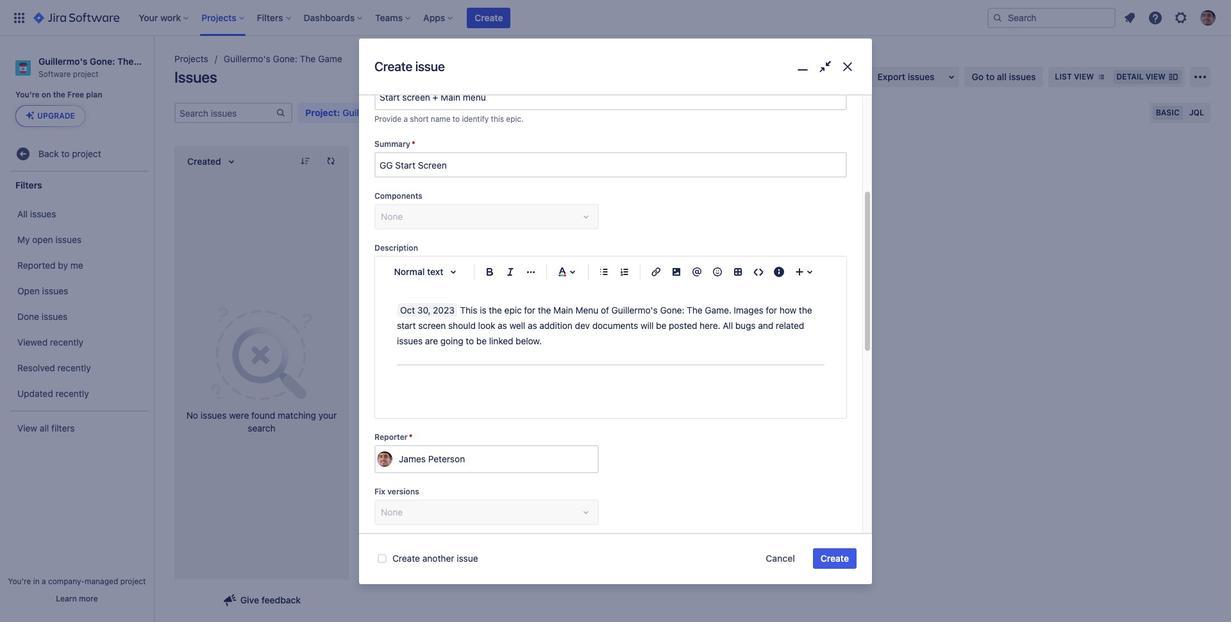 Task type: describe. For each thing, give the bounding box(es) containing it.
all inside this is the epic for the main menu of guillermo's gone: the game. images for how the start screen should look as well as addition dev documents will be posted here. all bugs and related issues are going to be linked below.
[[723, 320, 733, 331]]

learn more button
[[56, 594, 98, 604]]

will
[[641, 320, 654, 331]]

recently for updated recently
[[55, 388, 89, 399]]

images
[[734, 305, 764, 316]]

guillermo's gone: the game link
[[224, 51, 342, 67]]

james peterson image
[[377, 452, 393, 467]]

open
[[17, 285, 40, 296]]

game for guillermo's gone: the game
[[318, 53, 342, 64]]

add image, video, or file image
[[669, 264, 684, 280]]

reporter
[[375, 432, 408, 442]]

summary
[[375, 139, 411, 149]]

table image
[[731, 264, 746, 280]]

primary element
[[8, 0, 988, 36]]

learn more
[[56, 594, 98, 604]]

all issues
[[17, 208, 56, 219]]

you're for you're in a company-managed project
[[8, 577, 31, 586]]

issues inside "link"
[[30, 208, 56, 219]]

plan
[[86, 90, 102, 100]]

Description - Main content area, start typing to enter text. text field
[[397, 303, 825, 397]]

recently for resolved recently
[[57, 362, 91, 373]]

peterson
[[428, 454, 465, 465]]

all inside 'link'
[[997, 71, 1007, 82]]

bold ⌘b image
[[482, 264, 498, 280]]

back to project
[[38, 148, 101, 159]]

me
[[70, 260, 83, 271]]

detail
[[1117, 72, 1144, 81]]

jql
[[1190, 108, 1205, 117]]

posted
[[669, 320, 698, 331]]

normal
[[394, 266, 425, 277]]

0 horizontal spatial a
[[42, 577, 46, 586]]

free
[[67, 90, 84, 100]]

code snippet image
[[751, 264, 767, 280]]

create another issue
[[393, 553, 478, 564]]

provide
[[375, 114, 402, 124]]

provide a short name to identify this epic.
[[375, 114, 524, 124]]

open issues link
[[6, 279, 150, 304]]

create issue dialog
[[359, 38, 872, 622]]

reported
[[17, 260, 56, 271]]

the right on
[[53, 90, 65, 100]]

save filter
[[745, 107, 788, 118]]

issues inside this is the epic for the main menu of guillermo's gone: the game. images for how the start screen should look as well as addition dev documents will be posted here. all bugs and related issues are going to be linked below.
[[397, 336, 423, 347]]

learn
[[56, 594, 77, 604]]

updated recently
[[17, 388, 89, 399]]

mention image
[[690, 264, 705, 280]]

game for guillermo's gone: the game software project
[[136, 56, 161, 67]]

addition
[[540, 320, 573, 331]]

dev
[[575, 320, 590, 331]]

list
[[1056, 72, 1072, 81]]

filter
[[768, 107, 788, 118]]

to right name at the top left of the page
[[453, 114, 460, 124]]

save filter button
[[737, 103, 795, 123]]

create banner
[[0, 0, 1232, 36]]

upgrade button
[[16, 106, 85, 127]]

basic
[[1156, 108, 1180, 117]]

group containing all issues
[[6, 198, 150, 411]]

upgrade
[[37, 111, 75, 121]]

should
[[448, 320, 476, 331]]

go to all issues link
[[965, 67, 1044, 87]]

matching
[[278, 410, 316, 421]]

project for gone:
[[73, 69, 99, 79]]

managed
[[85, 577, 118, 586]]

resolved
[[17, 362, 55, 373]]

another
[[423, 553, 455, 564]]

* for reporter *
[[409, 432, 413, 442]]

gone: for guillermo's gone: the game software project
[[90, 56, 115, 67]]

james
[[399, 454, 426, 465]]

short
[[410, 114, 429, 124]]

the inside this is the epic for the main menu of guillermo's gone: the game. images for how the start screen should look as well as addition dev documents will be posted here. all bugs and related issues are going to be linked below.
[[687, 305, 703, 316]]

1 for from the left
[[524, 305, 536, 316]]

all inside "link"
[[17, 208, 28, 219]]

the for guillermo's gone: the game
[[300, 53, 316, 64]]

view all filters link
[[6, 416, 150, 442]]

going
[[441, 336, 464, 347]]

components
[[375, 191, 423, 201]]

guillermo's gone: the game software project
[[38, 56, 161, 79]]

you're in a company-managed project
[[8, 577, 146, 586]]

view for list view
[[1074, 72, 1095, 81]]

reported by me
[[17, 260, 83, 271]]

were
[[229, 410, 249, 421]]

issues inside no issues were found matching your search
[[201, 410, 227, 421]]

Search issues text field
[[176, 104, 276, 122]]

exit full screen image
[[816, 58, 835, 76]]

open issues
[[17, 285, 68, 296]]

filters
[[51, 423, 75, 434]]

search
[[248, 423, 276, 434]]

view
[[17, 423, 37, 434]]

summary *
[[375, 139, 416, 149]]

projects link
[[174, 51, 208, 67]]

a inside dialog
[[404, 114, 408, 124]]

export issues button
[[870, 67, 959, 87]]

my open issues
[[17, 234, 82, 245]]

viewed recently link
[[6, 330, 150, 356]]

issues down reported by me
[[42, 285, 68, 296]]

back
[[38, 148, 59, 159]]

viewed
[[17, 337, 48, 348]]

cancel
[[766, 553, 795, 564]]

done issues
[[17, 311, 68, 322]]

create button inside primary element
[[467, 7, 511, 28]]

normal text
[[394, 266, 444, 277]]

on
[[42, 90, 51, 100]]

gone: inside this is the epic for the main menu of guillermo's gone: the game. images for how the start screen should look as well as addition dev documents will be posted here. all bugs and related issues are going to be linked below.
[[660, 305, 685, 316]]

issues right open
[[55, 234, 82, 245]]

info panel image
[[772, 264, 787, 280]]

normal text button
[[388, 258, 469, 286]]

below.
[[516, 336, 542, 347]]

is
[[480, 305, 487, 316]]

updated
[[17, 388, 53, 399]]

here.
[[700, 320, 721, 331]]



Task type: vqa. For each thing, say whether or not it's contained in the screenshot.
bottommost the You're
yes



Task type: locate. For each thing, give the bounding box(es) containing it.
issue up name at the top left of the page
[[415, 59, 445, 74]]

related
[[776, 320, 805, 331]]

issues inside 'link'
[[1009, 71, 1036, 82]]

1 vertical spatial a
[[42, 577, 46, 586]]

to right back
[[61, 148, 70, 159]]

0 horizontal spatial view
[[1074, 72, 1095, 81]]

all right go
[[997, 71, 1007, 82]]

gone: for guillermo's gone: the game
[[273, 53, 298, 64]]

my open issues link
[[6, 227, 150, 253]]

2 for from the left
[[766, 305, 778, 316]]

be right will
[[656, 320, 667, 331]]

all right view
[[40, 423, 49, 434]]

1 horizontal spatial guillermo's
[[224, 53, 271, 64]]

2 horizontal spatial the
[[687, 305, 703, 316]]

1 horizontal spatial the
[[300, 53, 316, 64]]

all
[[997, 71, 1007, 82], [40, 423, 49, 434]]

go
[[972, 71, 984, 82]]

start
[[397, 320, 416, 331]]

issues right no
[[201, 410, 227, 421]]

link image
[[649, 264, 664, 280]]

open export issues dropdown image
[[944, 69, 959, 85]]

guillermo's for guillermo's gone: the game
[[224, 53, 271, 64]]

the for guillermo's gone: the game software project
[[117, 56, 134, 67]]

view right list
[[1074, 72, 1095, 81]]

emoji image
[[710, 264, 726, 280]]

text
[[427, 266, 444, 277]]

0 vertical spatial create button
[[467, 7, 511, 28]]

30,
[[418, 305, 431, 316]]

1 horizontal spatial be
[[656, 320, 667, 331]]

menu
[[576, 305, 599, 316]]

view all filters
[[17, 423, 75, 434]]

documents
[[593, 320, 638, 331]]

0 vertical spatial a
[[404, 114, 408, 124]]

game.
[[705, 305, 732, 316]]

export
[[878, 71, 906, 82]]

issues left list
[[1009, 71, 1036, 82]]

all issues link
[[6, 202, 150, 227]]

1 vertical spatial all
[[40, 423, 49, 434]]

1 vertical spatial recently
[[57, 362, 91, 373]]

1 horizontal spatial game
[[318, 53, 342, 64]]

1 vertical spatial issue
[[457, 553, 478, 564]]

issues down start
[[397, 336, 423, 347]]

minimize image
[[794, 58, 812, 76]]

reported by me link
[[6, 253, 150, 279]]

versions
[[388, 487, 419, 497]]

all up my
[[17, 208, 28, 219]]

recently for viewed recently
[[50, 337, 83, 348]]

0 vertical spatial you're
[[15, 90, 40, 100]]

1 vertical spatial project
[[72, 148, 101, 159]]

bullet list ⌘⇧8 image
[[597, 264, 612, 280]]

gone: inside guillermo's gone: the game software project
[[90, 56, 115, 67]]

as left "well"
[[498, 320, 507, 331]]

no issues were found matching your search
[[186, 410, 337, 434]]

1 horizontal spatial view
[[1146, 72, 1166, 81]]

the inside guillermo's gone: the game link
[[300, 53, 316, 64]]

2 horizontal spatial gone:
[[660, 305, 685, 316]]

by
[[58, 260, 68, 271]]

1 horizontal spatial all
[[997, 71, 1007, 82]]

look
[[478, 320, 496, 331]]

search image
[[993, 13, 1003, 23]]

you're for you're on the free plan
[[15, 90, 40, 100]]

0 vertical spatial *
[[412, 139, 416, 149]]

1 horizontal spatial as
[[528, 320, 537, 331]]

1 vertical spatial all
[[723, 320, 733, 331]]

1 horizontal spatial gone:
[[273, 53, 298, 64]]

the right is
[[489, 305, 502, 316]]

give feedback button
[[215, 590, 309, 611]]

2 horizontal spatial guillermo's
[[612, 305, 658, 316]]

guillermo's gone: the game
[[224, 53, 342, 64]]

* right summary
[[412, 139, 416, 149]]

create button
[[467, 7, 511, 28], [813, 548, 857, 569]]

jira software image
[[33, 10, 119, 25], [33, 10, 119, 25]]

issues right the export
[[908, 71, 935, 82]]

0 vertical spatial project
[[73, 69, 99, 79]]

guillermo's
[[224, 53, 271, 64], [38, 56, 87, 67], [612, 305, 658, 316]]

fix versions
[[375, 487, 419, 497]]

identify
[[462, 114, 489, 124]]

1 vertical spatial create button
[[813, 548, 857, 569]]

to inside 'link'
[[987, 71, 995, 82]]

a right in
[[42, 577, 46, 586]]

discard & close image
[[839, 58, 857, 76]]

0 vertical spatial issue
[[415, 59, 445, 74]]

list view
[[1056, 72, 1095, 81]]

to inside this is the epic for the main menu of guillermo's gone: the game. images for how the start screen should look as well as addition dev documents will be posted here. all bugs and related issues are going to be linked below.
[[466, 336, 474, 347]]

0 vertical spatial be
[[656, 320, 667, 331]]

sort descending image
[[300, 156, 310, 166]]

* right reporter
[[409, 432, 413, 442]]

1 vertical spatial be
[[477, 336, 487, 347]]

0 horizontal spatial for
[[524, 305, 536, 316]]

0 horizontal spatial the
[[117, 56, 134, 67]]

guillermo's up will
[[612, 305, 658, 316]]

more
[[79, 594, 98, 604]]

more formatting image
[[523, 264, 539, 280]]

filters
[[15, 180, 42, 190]]

projects
[[174, 53, 208, 64]]

you're
[[15, 90, 40, 100], [8, 577, 31, 586]]

group
[[6, 198, 150, 411]]

italic ⌘i image
[[503, 264, 518, 280]]

project right managed
[[120, 577, 146, 586]]

for
[[524, 305, 536, 316], [766, 305, 778, 316]]

oct
[[400, 305, 415, 316]]

1 vertical spatial you're
[[8, 577, 31, 586]]

project inside guillermo's gone: the game software project
[[73, 69, 99, 79]]

0 horizontal spatial as
[[498, 320, 507, 331]]

0 horizontal spatial create button
[[467, 7, 511, 28]]

be down the look
[[477, 336, 487, 347]]

fix
[[375, 487, 386, 497]]

you're left in
[[8, 577, 31, 586]]

updated recently link
[[6, 381, 150, 407]]

resolved recently
[[17, 362, 91, 373]]

1 as from the left
[[498, 320, 507, 331]]

None text field
[[376, 86, 846, 109], [376, 153, 846, 177], [376, 86, 846, 109], [376, 153, 846, 177]]

detail view
[[1117, 72, 1166, 81]]

1 horizontal spatial issue
[[457, 553, 478, 564]]

refresh image
[[326, 156, 336, 166]]

all left bugs
[[723, 320, 733, 331]]

the right the how
[[799, 305, 812, 316]]

give feedback
[[240, 595, 301, 606]]

0 vertical spatial recently
[[50, 337, 83, 348]]

the
[[300, 53, 316, 64], [117, 56, 134, 67], [687, 305, 703, 316]]

0 horizontal spatial game
[[136, 56, 161, 67]]

guillermo's inside this is the epic for the main menu of guillermo's gone: the game. images for how the start screen should look as well as addition dev documents will be posted here. all bugs and related issues are going to be linked below.
[[612, 305, 658, 316]]

issues up open
[[30, 208, 56, 219]]

to down should
[[466, 336, 474, 347]]

issue right another
[[457, 553, 478, 564]]

this
[[460, 305, 478, 316]]

issues inside button
[[908, 71, 935, 82]]

2023
[[433, 305, 455, 316]]

how
[[780, 305, 797, 316]]

my
[[17, 234, 30, 245]]

0 horizontal spatial issue
[[415, 59, 445, 74]]

save
[[745, 107, 766, 118]]

game
[[318, 53, 342, 64], [136, 56, 161, 67]]

be
[[656, 320, 667, 331], [477, 336, 487, 347]]

well
[[510, 320, 526, 331]]

Search field
[[988, 7, 1116, 28]]

guillermo's right projects
[[224, 53, 271, 64]]

0 horizontal spatial be
[[477, 336, 487, 347]]

create inside primary element
[[475, 12, 503, 23]]

the inside guillermo's gone: the game software project
[[117, 56, 134, 67]]

0 vertical spatial all
[[997, 71, 1007, 82]]

gone:
[[273, 53, 298, 64], [90, 56, 115, 67], [660, 305, 685, 316]]

recently inside "link"
[[50, 337, 83, 348]]

this is the epic for the main menu of guillermo's gone: the game. images for how the start screen should look as well as addition dev documents will be posted here. all bugs and related issues are going to be linked below.
[[397, 305, 815, 347]]

0 vertical spatial all
[[17, 208, 28, 219]]

recently down resolved recently link
[[55, 388, 89, 399]]

are
[[425, 336, 438, 347]]

description
[[375, 243, 418, 253]]

main
[[554, 305, 573, 316]]

create button inside dialog
[[813, 548, 857, 569]]

view for detail view
[[1146, 72, 1166, 81]]

1 horizontal spatial all
[[723, 320, 733, 331]]

guillermo's up 'software'
[[38, 56, 87, 67]]

issues
[[174, 68, 217, 86]]

screen
[[418, 320, 446, 331]]

recently down viewed recently "link"
[[57, 362, 91, 373]]

resolved recently link
[[6, 356, 150, 381]]

for up and
[[766, 305, 778, 316]]

name
[[431, 114, 451, 124]]

2 view from the left
[[1146, 72, 1166, 81]]

viewed recently
[[17, 337, 83, 348]]

as right "well"
[[528, 320, 537, 331]]

2 vertical spatial recently
[[55, 388, 89, 399]]

1 horizontal spatial for
[[766, 305, 778, 316]]

for right 'epic'
[[524, 305, 536, 316]]

a
[[404, 114, 408, 124], [42, 577, 46, 586]]

this
[[491, 114, 504, 124]]

project for in
[[120, 577, 146, 586]]

project up plan
[[73, 69, 99, 79]]

epic.
[[506, 114, 524, 124]]

the left main
[[538, 305, 551, 316]]

you're on the free plan
[[15, 90, 102, 100]]

project right back
[[72, 148, 101, 159]]

2 vertical spatial project
[[120, 577, 146, 586]]

oct 30, 2023
[[400, 305, 455, 316]]

0 horizontal spatial all
[[17, 208, 28, 219]]

* for summary *
[[412, 139, 416, 149]]

james peterson
[[399, 454, 465, 465]]

0 horizontal spatial guillermo's
[[38, 56, 87, 67]]

game inside guillermo's gone: the game software project
[[136, 56, 161, 67]]

guillermo's for guillermo's gone: the game software project
[[38, 56, 87, 67]]

recently
[[50, 337, 83, 348], [57, 362, 91, 373], [55, 388, 89, 399]]

0 horizontal spatial all
[[40, 423, 49, 434]]

create issue
[[375, 59, 445, 74]]

to right go
[[987, 71, 995, 82]]

software
[[38, 69, 71, 79]]

recently down done issues link
[[50, 337, 83, 348]]

guillermo's inside guillermo's gone: the game software project
[[38, 56, 87, 67]]

issues up "viewed recently"
[[42, 311, 68, 322]]

and
[[758, 320, 774, 331]]

give
[[240, 595, 259, 606]]

1 vertical spatial *
[[409, 432, 413, 442]]

1 view from the left
[[1074, 72, 1095, 81]]

0 horizontal spatial gone:
[[90, 56, 115, 67]]

feedback
[[262, 595, 301, 606]]

view right detail
[[1146, 72, 1166, 81]]

2 as from the left
[[528, 320, 537, 331]]

back to project link
[[10, 141, 149, 167]]

numbered list ⌘⇧7 image
[[617, 264, 633, 280]]

reporter *
[[375, 432, 413, 442]]

1 horizontal spatial create button
[[813, 548, 857, 569]]

epic
[[505, 305, 522, 316]]

a left short
[[404, 114, 408, 124]]

export issues
[[878, 71, 935, 82]]

1 horizontal spatial a
[[404, 114, 408, 124]]

you're left on
[[15, 90, 40, 100]]



